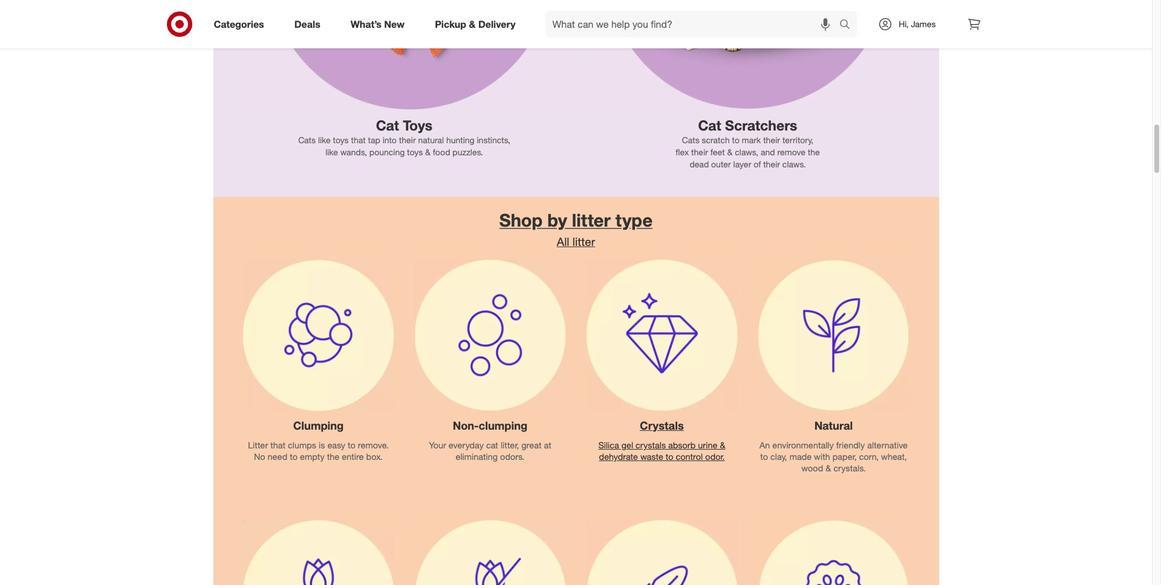 Task type: describe. For each thing, give the bounding box(es) containing it.
crystals
[[636, 441, 666, 451]]

your everyday cat litter, great at eliminating odors.
[[429, 441, 552, 462]]

to down clumps
[[290, 452, 298, 462]]

remove
[[778, 147, 806, 157]]

an
[[760, 441, 771, 451]]

their up and at the top right of page
[[764, 135, 781, 145]]

alternative
[[868, 441, 908, 451]]

clay,
[[771, 452, 788, 462]]

feet
[[711, 147, 725, 157]]

What can we help you find? suggestions appear below search field
[[546, 11, 843, 38]]

cat toys cats like toys that tap into their natural hunting instincts, like wands, pouncing toys & food puzzles.
[[298, 117, 511, 157]]

litter
[[248, 441, 268, 451]]

food
[[433, 147, 451, 157]]

wood
[[802, 463, 824, 474]]

is
[[319, 441, 325, 451]]

categories
[[214, 18, 264, 30]]

dehydrate
[[599, 452, 638, 462]]

layer
[[734, 159, 752, 169]]

& inside the an environmentally friendly alternative to clay, made with paper, corn, wheat, wood & crystals.
[[826, 463, 832, 474]]

non-
[[453, 419, 479, 433]]

that inside cat toys cats like toys that tap into their natural hunting instincts, like wands, pouncing toys & food puzzles.
[[351, 135, 366, 145]]

at
[[544, 441, 552, 451]]

by
[[548, 209, 568, 231]]

type
[[616, 209, 653, 231]]

urine
[[699, 441, 718, 451]]

1 vertical spatial like
[[326, 147, 338, 157]]

natural
[[815, 419, 853, 433]]

easy
[[328, 441, 346, 451]]

with
[[815, 452, 831, 462]]

clumping
[[479, 419, 528, 433]]

pouncing
[[370, 147, 405, 157]]

cat for cat toys
[[376, 117, 399, 134]]

box.
[[366, 452, 383, 462]]

gel
[[622, 441, 634, 451]]

cat scratchers cats scratch to mark their territory, flex their feet & claws, and remove the dead outer layer of their claws.
[[676, 117, 820, 169]]

cat
[[486, 441, 499, 451]]

deals link
[[284, 11, 336, 38]]

odors.
[[500, 452, 525, 462]]

shop by litter type all litter
[[500, 209, 653, 249]]

scratchers
[[726, 117, 798, 134]]

pickup & delivery link
[[425, 11, 531, 38]]

corn,
[[860, 452, 879, 462]]

scratch
[[702, 135, 730, 145]]

wheat,
[[882, 452, 908, 462]]

litter,
[[501, 441, 519, 451]]

& inside cat toys cats like toys that tap into their natural hunting instincts, like wands, pouncing toys & food puzzles.
[[425, 147, 431, 157]]

crystals
[[640, 419, 684, 433]]

search
[[835, 19, 864, 31]]

silica gel crystals absorb urine & dehydrate waste to control odor.
[[599, 441, 726, 462]]

0 horizontal spatial toys
[[333, 135, 349, 145]]

their up dead
[[692, 147, 709, 157]]

1 vertical spatial litter
[[573, 235, 596, 249]]

eliminating
[[456, 452, 498, 462]]

the inside cat scratchers cats scratch to mark their territory, flex their feet & claws, and remove the dead outer layer of their claws.
[[808, 147, 820, 157]]

1 vertical spatial toys
[[407, 147, 423, 157]]

and
[[761, 147, 776, 157]]

that inside "litter that clumps is easy to remove. no need to empty the entire box."
[[271, 441, 286, 451]]

territory,
[[783, 135, 814, 145]]

litter that clumps is easy to remove. no need to empty the entire box.
[[248, 441, 389, 462]]

new
[[385, 18, 405, 30]]

cats for cat scratchers
[[683, 135, 700, 145]]

to inside the silica gel crystals absorb urine & dehydrate waste to control odor.
[[666, 452, 674, 462]]

to inside cat scratchers cats scratch to mark their territory, flex their feet & claws, and remove the dead outer layer of their claws.
[[733, 135, 740, 145]]

no
[[254, 452, 265, 462]]

hunting
[[447, 135, 475, 145]]

what's new
[[351, 18, 405, 30]]



Task type: locate. For each thing, give the bounding box(es) containing it.
to down an
[[761, 452, 769, 462]]

toys
[[403, 117, 433, 134]]

non-clumping
[[453, 419, 528, 433]]

cat for cat scratchers
[[699, 117, 722, 134]]

cats inside cat toys cats like toys that tap into their natural hunting instincts, like wands, pouncing toys & food puzzles.
[[298, 135, 316, 145]]

the
[[808, 147, 820, 157], [327, 452, 340, 462]]

cat inside cat toys cats like toys that tap into their natural hunting instincts, like wands, pouncing toys & food puzzles.
[[376, 117, 399, 134]]

your
[[429, 441, 446, 451]]

tap
[[368, 135, 381, 145]]

entire
[[342, 452, 364, 462]]

claws.
[[783, 159, 806, 169]]

1 horizontal spatial that
[[351, 135, 366, 145]]

cat
[[376, 117, 399, 134], [699, 117, 722, 134]]

hi, james
[[899, 19, 937, 29]]

toys down natural
[[407, 147, 423, 157]]

deals
[[295, 18, 321, 30]]

claws,
[[735, 147, 759, 157]]

& inside pickup & delivery link
[[469, 18, 476, 30]]

their right into
[[399, 135, 416, 145]]

to left mark
[[733, 135, 740, 145]]

& right pickup
[[469, 18, 476, 30]]

environmentally
[[773, 441, 834, 451]]

like
[[318, 135, 331, 145], [326, 147, 338, 157]]

0 vertical spatial that
[[351, 135, 366, 145]]

cats for cat toys
[[298, 135, 316, 145]]

toys
[[333, 135, 349, 145], [407, 147, 423, 157]]

shop
[[500, 209, 543, 231]]

cat up scratch
[[699, 117, 722, 134]]

clumps
[[288, 441, 317, 451]]

0 horizontal spatial cat
[[376, 117, 399, 134]]

need
[[268, 452, 288, 462]]

like left tap
[[318, 135, 331, 145]]

into
[[383, 135, 397, 145]]

0 vertical spatial the
[[808, 147, 820, 157]]

1 horizontal spatial toys
[[407, 147, 423, 157]]

their down and at the top right of page
[[764, 159, 781, 169]]

& down natural
[[425, 147, 431, 157]]

pickup
[[435, 18, 467, 30]]

litter
[[572, 209, 611, 231], [573, 235, 596, 249]]

cats
[[298, 135, 316, 145], [683, 135, 700, 145]]

instincts,
[[477, 135, 511, 145]]

the down territory,
[[808, 147, 820, 157]]

1 horizontal spatial the
[[808, 147, 820, 157]]

odor.
[[706, 452, 725, 462]]

&
[[469, 18, 476, 30], [425, 147, 431, 157], [728, 147, 733, 157], [720, 441, 726, 451], [826, 463, 832, 474]]

cat up into
[[376, 117, 399, 134]]

flex
[[676, 147, 689, 157]]

& inside cat scratchers cats scratch to mark their territory, flex their feet & claws, and remove the dead outer layer of their claws.
[[728, 147, 733, 157]]

2 cats from the left
[[683, 135, 700, 145]]

search button
[[835, 11, 864, 40]]

0 vertical spatial toys
[[333, 135, 349, 145]]

what's new link
[[341, 11, 420, 38]]

cats inside cat scratchers cats scratch to mark their territory, flex their feet & claws, and remove the dead outer layer of their claws.
[[683, 135, 700, 145]]

all
[[557, 235, 570, 249]]

an environmentally friendly alternative to clay, made with paper, corn, wheat, wood & crystals.
[[760, 441, 908, 474]]

wands,
[[341, 147, 367, 157]]

to down the absorb
[[666, 452, 674, 462]]

made
[[790, 452, 812, 462]]

cat inside cat scratchers cats scratch to mark their territory, flex their feet & claws, and remove the dead outer layer of their claws.
[[699, 117, 722, 134]]

great
[[522, 441, 542, 451]]

litter right by
[[572, 209, 611, 231]]

to up entire
[[348, 441, 356, 451]]

their inside cat toys cats like toys that tap into their natural hunting instincts, like wands, pouncing toys & food puzzles.
[[399, 135, 416, 145]]

the down easy
[[327, 452, 340, 462]]

0 vertical spatial litter
[[572, 209, 611, 231]]

1 vertical spatial that
[[271, 441, 286, 451]]

& right feet
[[728, 147, 733, 157]]

1 cats from the left
[[298, 135, 316, 145]]

hi,
[[899, 19, 909, 29]]

1 horizontal spatial cat
[[699, 117, 722, 134]]

what's
[[351, 18, 382, 30]]

delivery
[[479, 18, 516, 30]]

paper,
[[833, 452, 857, 462]]

natural
[[418, 135, 444, 145]]

& inside the silica gel crystals absorb urine & dehydrate waste to control odor.
[[720, 441, 726, 451]]

empty
[[300, 452, 325, 462]]

james
[[912, 19, 937, 29]]

control
[[676, 452, 703, 462]]

remove.
[[358, 441, 389, 451]]

toys up the wands, in the top left of the page
[[333, 135, 349, 145]]

litter right 'all'
[[573, 235, 596, 249]]

categories link
[[204, 11, 279, 38]]

like left the wands, in the top left of the page
[[326, 147, 338, 157]]

of
[[754, 159, 761, 169]]

puzzles.
[[453, 147, 483, 157]]

1 cat from the left
[[376, 117, 399, 134]]

to
[[733, 135, 740, 145], [348, 441, 356, 451], [290, 452, 298, 462], [666, 452, 674, 462], [761, 452, 769, 462]]

0 horizontal spatial the
[[327, 452, 340, 462]]

mark
[[742, 135, 762, 145]]

0 horizontal spatial that
[[271, 441, 286, 451]]

that up need
[[271, 441, 286, 451]]

to inside the an environmentally friendly alternative to clay, made with paper, corn, wheat, wood & crystals.
[[761, 452, 769, 462]]

2 cat from the left
[[699, 117, 722, 134]]

that
[[351, 135, 366, 145], [271, 441, 286, 451]]

1 vertical spatial the
[[327, 452, 340, 462]]

absorb
[[669, 441, 696, 451]]

& down with
[[826, 463, 832, 474]]

1 horizontal spatial cats
[[683, 135, 700, 145]]

crystals.
[[834, 463, 866, 474]]

0 horizontal spatial cats
[[298, 135, 316, 145]]

shop by litter type link
[[228, 209, 925, 231]]

everyday
[[449, 441, 484, 451]]

clumping
[[293, 419, 344, 433]]

pickup & delivery
[[435, 18, 516, 30]]

that up the wands, in the top left of the page
[[351, 135, 366, 145]]

friendly
[[837, 441, 866, 451]]

their
[[399, 135, 416, 145], [764, 135, 781, 145], [692, 147, 709, 157], [764, 159, 781, 169]]

outer
[[712, 159, 732, 169]]

the inside "litter that clumps is easy to remove. no need to empty the entire box."
[[327, 452, 340, 462]]

dead
[[690, 159, 709, 169]]

0 vertical spatial like
[[318, 135, 331, 145]]

& up odor. on the bottom
[[720, 441, 726, 451]]

waste
[[641, 452, 664, 462]]

silica
[[599, 441, 620, 451]]



Task type: vqa. For each thing, say whether or not it's contained in the screenshot.
Ave, related to Atlantic Terminal
no



